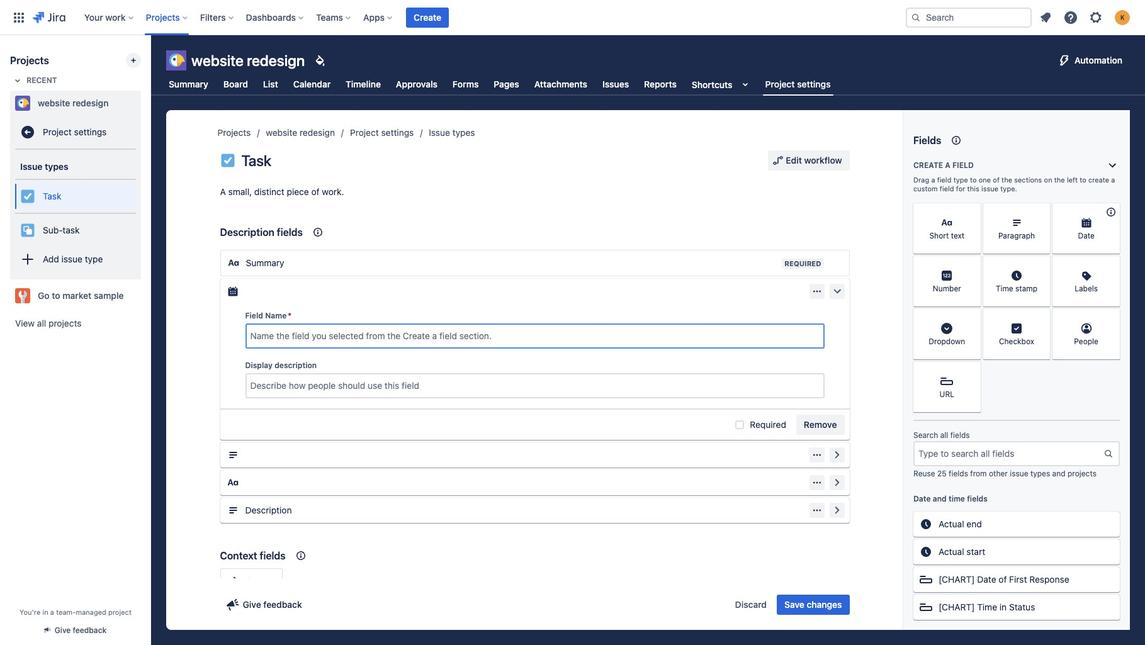 Task type: vqa. For each thing, say whether or not it's contained in the screenshot.
Settings within 'tab list'
yes



Task type: describe. For each thing, give the bounding box(es) containing it.
summary inside 'link'
[[169, 79, 208, 89]]

[chart] date of first response
[[939, 574, 1070, 585]]

0 horizontal spatial settings
[[74, 126, 107, 137]]

add
[[43, 254, 59, 264]]

appswitcher icon image
[[11, 10, 26, 25]]

1 vertical spatial required
[[750, 420, 787, 430]]

Type to search all fields text field
[[915, 443, 1104, 466]]

status inside the context fields 'element'
[[246, 576, 272, 587]]

collapse recent projects image
[[10, 73, 25, 88]]

sub-task
[[43, 225, 80, 235]]

create for create a field
[[914, 161, 944, 170]]

stamp
[[1016, 284, 1038, 294]]

reports
[[644, 79, 677, 89]]

actual for actual end
[[939, 519, 965, 530]]

give for leftmost 'give feedback' button
[[55, 626, 71, 636]]

timeline
[[346, 79, 381, 89]]

paragraph
[[999, 231, 1036, 241]]

work.
[[322, 186, 344, 197]]

[chart] for [chart] time in status
[[939, 602, 975, 613]]

2 more actions for image from the top
[[812, 478, 822, 488]]

pages link
[[492, 73, 522, 96]]

a up the custom
[[932, 176, 936, 184]]

date for date and time fields
[[914, 494, 931, 504]]

1 horizontal spatial project
[[350, 127, 379, 138]]

Search field
[[906, 7, 1032, 27]]

0 horizontal spatial to
[[52, 290, 60, 301]]

set project background image
[[313, 53, 328, 68]]

[chart] date of first response button
[[914, 568, 1121, 593]]

1 vertical spatial website redesign
[[38, 98, 109, 108]]

of inside the drag a field type to one of the sections on the left to create a custom field for this issue type.
[[994, 176, 1000, 184]]

sample
[[94, 290, 124, 301]]

all for search
[[941, 431, 949, 440]]

more information image for number
[[965, 258, 980, 273]]

workflow
[[805, 155, 843, 166]]

2 vertical spatial website
[[266, 127, 297, 138]]

more information about the context fields image for context fields
[[293, 549, 308, 564]]

type.
[[1001, 185, 1018, 193]]

other fields
[[914, 631, 958, 640]]

time stamp
[[997, 284, 1038, 294]]

all for view
[[37, 318, 46, 329]]

sub-
[[43, 225, 63, 235]]

task group
[[15, 179, 136, 213]]

fields right 25
[[949, 469, 969, 479]]

add to starred image
[[137, 289, 152, 304]]

description button
[[220, 498, 850, 523]]

more information image for short text
[[965, 205, 980, 220]]

field for create
[[953, 161, 975, 170]]

add issue type
[[43, 254, 103, 264]]

0 horizontal spatial feedback
[[73, 626, 107, 636]]

display description
[[245, 361, 317, 370]]

apps button
[[360, 7, 398, 27]]

edit workflow
[[786, 155, 843, 166]]

1 horizontal spatial settings
[[381, 127, 414, 138]]

0 horizontal spatial projects
[[49, 318, 82, 329]]

shortcuts
[[692, 79, 733, 90]]

date inside button
[[978, 574, 997, 585]]

issue types link
[[429, 125, 475, 140]]

0 horizontal spatial give feedback button
[[37, 620, 114, 641]]

small,
[[228, 186, 252, 197]]

sections
[[1015, 176, 1043, 184]]

search
[[914, 431, 939, 440]]

0 horizontal spatial project settings
[[43, 126, 107, 137]]

summary link
[[166, 73, 211, 96]]

2 horizontal spatial issue
[[1011, 469, 1029, 479]]

0 horizontal spatial project settings link
[[15, 120, 136, 145]]

people
[[1075, 337, 1099, 347]]

filters
[[200, 12, 226, 22]]

field for drag
[[938, 176, 952, 184]]

this
[[968, 185, 980, 193]]

teams
[[316, 12, 343, 22]]

1 vertical spatial redesign
[[72, 98, 109, 108]]

calendar
[[293, 79, 331, 89]]

type inside add issue type button
[[85, 254, 103, 264]]

0 vertical spatial task
[[242, 152, 271, 169]]

for
[[957, 185, 966, 193]]

on
[[1045, 176, 1053, 184]]

forms link
[[450, 73, 482, 96]]

fields
[[914, 135, 942, 146]]

1 open field configuration image from the top
[[830, 476, 845, 491]]

0 vertical spatial website redesign
[[192, 52, 305, 69]]

2 horizontal spatial to
[[1081, 176, 1087, 184]]

a
[[220, 186, 226, 197]]

2 vertical spatial website redesign
[[266, 127, 335, 138]]

remove
[[804, 420, 838, 430]]

teams button
[[312, 7, 356, 27]]

create a field
[[914, 161, 975, 170]]

tab list containing project settings
[[159, 73, 841, 96]]

1 vertical spatial and
[[933, 494, 947, 504]]

0 vertical spatial give feedback
[[243, 600, 302, 610]]

search all fields
[[914, 431, 970, 440]]

market
[[63, 290, 92, 301]]

context fields element
[[220, 539, 850, 646]]

fields inside the description fields element
[[277, 227, 303, 238]]

edit
[[786, 155, 803, 166]]

your profile and settings image
[[1116, 10, 1131, 25]]

save changes button
[[777, 595, 850, 615]]

open field configuration image inside description button
[[830, 503, 845, 518]]

forms
[[453, 79, 479, 89]]

response
[[1030, 574, 1070, 585]]

other
[[990, 469, 1008, 479]]

more actions for description image
[[812, 506, 822, 516]]

issue inside the drag a field type to one of the sections on the left to create a custom field for this issue type.
[[982, 185, 999, 193]]

shortcuts button
[[690, 73, 756, 96]]

reuse
[[914, 469, 936, 479]]

25
[[938, 469, 947, 479]]

start
[[967, 547, 986, 557]]

search image
[[912, 12, 922, 22]]

types inside issue types link
[[453, 127, 475, 138]]

0 vertical spatial redesign
[[247, 52, 305, 69]]

1 horizontal spatial website redesign link
[[266, 125, 335, 140]]

checkbox
[[1000, 337, 1035, 347]]

work
[[105, 12, 126, 22]]

a down more information about the fields image
[[946, 161, 951, 170]]

0 horizontal spatial give feedback
[[55, 626, 107, 636]]

name
[[265, 311, 287, 321]]

custom
[[914, 185, 938, 193]]

project settings inside tab list
[[766, 79, 831, 89]]

date for date
[[1079, 231, 1095, 241]]

view
[[15, 318, 35, 329]]

automation
[[1075, 55, 1123, 66]]

summary inside the description fields element
[[246, 258, 285, 268]]

fields right other
[[937, 631, 958, 640]]

close field configuration image
[[830, 284, 845, 299]]

create
[[1089, 176, 1110, 184]]

1 vertical spatial website
[[38, 98, 70, 108]]

project
[[108, 609, 132, 617]]

text
[[952, 231, 965, 241]]

[chart] time in status
[[939, 602, 1036, 613]]

add to starred image
[[137, 96, 152, 111]]

1 horizontal spatial project settings
[[350, 127, 414, 138]]

primary element
[[8, 0, 896, 35]]

your
[[84, 12, 103, 22]]

sub-task link
[[15, 218, 136, 243]]

discard
[[736, 600, 767, 610]]

number
[[933, 284, 962, 294]]

left
[[1068, 176, 1079, 184]]

add issue type button
[[15, 247, 136, 272]]

view all projects link
[[10, 312, 141, 335]]

dropdown
[[929, 337, 966, 347]]

a right create
[[1112, 176, 1116, 184]]

1 horizontal spatial project settings link
[[350, 125, 414, 140]]

board
[[224, 79, 248, 89]]

more information image for time stamp
[[1035, 258, 1050, 273]]



Task type: locate. For each thing, give the bounding box(es) containing it.
group containing discard
[[728, 595, 850, 615]]

all right search
[[941, 431, 949, 440]]

actual left start
[[939, 547, 965, 557]]

0 vertical spatial issue
[[982, 185, 999, 193]]

date and time fields
[[914, 494, 988, 504]]

1 vertical spatial projects
[[10, 55, 49, 66]]

actual start
[[939, 547, 986, 557]]

projects for projects 'dropdown button'
[[146, 12, 180, 22]]

go to market sample link
[[10, 283, 136, 309]]

one
[[979, 176, 992, 184]]

create up 'drag'
[[914, 161, 944, 170]]

website redesign up the board
[[192, 52, 305, 69]]

2 horizontal spatial website
[[266, 127, 297, 138]]

more information image for dropdown
[[965, 311, 980, 326]]

types up task group
[[45, 161, 68, 172]]

website redesign down "recent"
[[38, 98, 109, 108]]

2 horizontal spatial more information image
[[1104, 205, 1119, 220]]

automation button
[[1053, 50, 1131, 71]]

type down sub-task link
[[85, 254, 103, 264]]

issue right add
[[61, 254, 82, 264]]

types down type to search all fields text field
[[1031, 469, 1051, 479]]

more information image up 'dropdown'
[[965, 311, 980, 326]]

more information image
[[965, 205, 980, 220], [1035, 258, 1050, 273], [965, 311, 980, 326], [1035, 311, 1050, 326]]

issue up task group
[[20, 161, 42, 172]]

1 horizontal spatial projects
[[1068, 469, 1097, 479]]

attachments link
[[532, 73, 590, 96]]

project down "recent"
[[43, 126, 72, 137]]

actual
[[939, 519, 965, 530], [939, 547, 965, 557]]

context fields
[[220, 551, 286, 562]]

1 vertical spatial give feedback
[[55, 626, 107, 636]]

of right one
[[994, 176, 1000, 184]]

1 vertical spatial more information about the context fields image
[[293, 549, 308, 564]]

date up [chart] time in status
[[978, 574, 997, 585]]

approvals
[[396, 79, 438, 89]]

open field configuration image down open field configuration icon
[[830, 476, 845, 491]]

projects up "recent"
[[10, 55, 49, 66]]

summary left the board
[[169, 79, 208, 89]]

0 vertical spatial create
[[414, 12, 442, 22]]

drag
[[914, 176, 930, 184]]

1 horizontal spatial summary
[[246, 258, 285, 268]]

1 vertical spatial issue
[[20, 161, 42, 172]]

*
[[288, 311, 292, 321]]

2 vertical spatial issue
[[1011, 469, 1029, 479]]

field name *
[[245, 311, 292, 321]]

issue down one
[[982, 185, 999, 193]]

a small, distinct piece of work.
[[220, 186, 344, 197]]

task
[[63, 225, 80, 235]]

website down "recent"
[[38, 98, 70, 108]]

0 vertical spatial time
[[997, 284, 1014, 294]]

discard button
[[728, 595, 775, 615]]

0 horizontal spatial and
[[933, 494, 947, 504]]

1 vertical spatial summary
[[246, 258, 285, 268]]

status down 'context fields'
[[246, 576, 272, 587]]

0 horizontal spatial group
[[15, 150, 136, 280]]

task up the sub-
[[43, 191, 61, 201]]

banner
[[0, 0, 1146, 35]]

to right 'go'
[[52, 290, 60, 301]]

your work
[[84, 12, 126, 22]]

0 vertical spatial website redesign link
[[10, 91, 136, 116]]

Name the field you selected from the Create a field section. field
[[247, 325, 824, 348]]

create button
[[406, 7, 449, 27]]

issue types inside group
[[20, 161, 68, 172]]

calendar link
[[291, 73, 333, 96]]

website up the board
[[192, 52, 244, 69]]

more information image
[[1035, 205, 1050, 220], [1104, 205, 1119, 220], [965, 258, 980, 273]]

of left first
[[999, 574, 1008, 585]]

feedback down 'context fields'
[[264, 600, 302, 610]]

create for create
[[414, 12, 442, 22]]

1 vertical spatial more actions for image
[[812, 478, 822, 488]]

more information about the context fields image down the work.
[[311, 225, 326, 240]]

field down create a field
[[938, 176, 952, 184]]

fields right search
[[951, 431, 970, 440]]

pages
[[494, 79, 520, 89]]

your work button
[[80, 7, 138, 27]]

project settings link down 'timeline' link
[[350, 125, 414, 140]]

0 horizontal spatial issue types
[[20, 161, 68, 172]]

filters button
[[196, 7, 239, 27]]

task inside group
[[43, 191, 61, 201]]

time
[[949, 494, 966, 504]]

2 horizontal spatial settings
[[798, 79, 831, 89]]

0 vertical spatial projects
[[49, 318, 82, 329]]

0 vertical spatial give
[[243, 600, 261, 610]]

context
[[220, 551, 257, 562]]

website redesign down 'calendar' link
[[266, 127, 335, 138]]

edit workflow button
[[769, 151, 850, 171]]

issue types down the forms "link"
[[429, 127, 475, 138]]

website redesign link down "recent"
[[10, 91, 136, 116]]

projects
[[49, 318, 82, 329], [1068, 469, 1097, 479]]

fields
[[277, 227, 303, 238], [951, 431, 970, 440], [949, 469, 969, 479], [968, 494, 988, 504], [260, 551, 286, 562], [937, 631, 958, 640]]

open field configuration image
[[830, 476, 845, 491], [830, 503, 845, 518]]

0 vertical spatial more actions for image
[[812, 287, 822, 297]]

2 vertical spatial types
[[1031, 469, 1051, 479]]

2 open field configuration image from the top
[[830, 503, 845, 518]]

1 vertical spatial group
[[728, 595, 850, 615]]

project settings link down "recent"
[[15, 120, 136, 145]]

1 vertical spatial create
[[914, 161, 944, 170]]

of inside button
[[999, 574, 1008, 585]]

list link
[[261, 73, 281, 96]]

to up this
[[971, 176, 977, 184]]

website redesign
[[192, 52, 305, 69], [38, 98, 109, 108], [266, 127, 335, 138]]

more information image up stamp
[[1035, 258, 1050, 273]]

redesign down 'calendar' link
[[300, 127, 335, 138]]

end
[[967, 519, 983, 530]]

[chart] inside button
[[939, 602, 975, 613]]

save changes
[[785, 600, 843, 610]]

of right the piece
[[311, 186, 320, 197]]

2 horizontal spatial project
[[766, 79, 795, 89]]

description for description fields
[[220, 227, 275, 238]]

more information image down text
[[965, 258, 980, 273]]

0 vertical spatial and
[[1053, 469, 1066, 479]]

attachments
[[535, 79, 588, 89]]

website redesign link
[[10, 91, 136, 116], [266, 125, 335, 140]]

summary down description fields
[[246, 258, 285, 268]]

description for description
[[245, 505, 292, 516]]

0 horizontal spatial more information about the context fields image
[[293, 549, 308, 564]]

0 horizontal spatial website redesign link
[[10, 91, 136, 116]]

give feedback down you're in a team-managed project
[[55, 626, 107, 636]]

0 horizontal spatial in
[[42, 609, 48, 617]]

give down team-
[[55, 626, 71, 636]]

1 horizontal spatial create
[[914, 161, 944, 170]]

task
[[242, 152, 271, 169], [43, 191, 61, 201]]

time left stamp
[[997, 284, 1014, 294]]

description fields element
[[215, 215, 855, 529]]

1 horizontal spatial issue
[[429, 127, 450, 138]]

projects up issue type icon
[[218, 127, 251, 138]]

time
[[997, 284, 1014, 294], [978, 602, 998, 613]]

0 vertical spatial website
[[192, 52, 244, 69]]

2 horizontal spatial project settings
[[766, 79, 831, 89]]

types
[[453, 127, 475, 138], [45, 161, 68, 172], [1031, 469, 1051, 479]]

issue right other
[[1011, 469, 1029, 479]]

create
[[414, 12, 442, 22], [914, 161, 944, 170]]

notifications image
[[1039, 10, 1054, 25]]

description inside button
[[245, 505, 292, 516]]

url
[[940, 390, 955, 400]]

1 horizontal spatial give feedback button
[[220, 595, 310, 615]]

fields right time on the bottom right
[[968, 494, 988, 504]]

0 vertical spatial description
[[220, 227, 275, 238]]

2 [chart] from the top
[[939, 602, 975, 613]]

project inside tab list
[[766, 79, 795, 89]]

open field configuration image
[[830, 448, 845, 463]]

issue type icon image
[[220, 153, 235, 168]]

the
[[1002, 176, 1013, 184], [1055, 176, 1066, 184]]

issue types for group containing issue types
[[20, 161, 68, 172]]

more information image for checkbox
[[1035, 311, 1050, 326]]

field
[[245, 311, 263, 321]]

help image
[[1064, 10, 1079, 25]]

2 vertical spatial projects
[[218, 127, 251, 138]]

more information image down stamp
[[1035, 311, 1050, 326]]

0 horizontal spatial summary
[[169, 79, 208, 89]]

reports link
[[642, 73, 680, 96]]

0 vertical spatial of
[[994, 176, 1000, 184]]

0 vertical spatial group
[[15, 150, 136, 280]]

more information about the context fields image inside the context fields 'element'
[[293, 549, 308, 564]]

issue inside add issue type button
[[61, 254, 82, 264]]

from
[[971, 469, 987, 479]]

1 horizontal spatial feedback
[[264, 600, 302, 610]]

in down [chart] date of first response
[[1000, 602, 1007, 613]]

0 horizontal spatial all
[[37, 318, 46, 329]]

description down small,
[[220, 227, 275, 238]]

1 vertical spatial [chart]
[[939, 602, 975, 613]]

dashboards button
[[242, 7, 309, 27]]

0 horizontal spatial projects
[[10, 55, 49, 66]]

0 vertical spatial issue
[[429, 127, 450, 138]]

time inside button
[[978, 602, 998, 613]]

settings
[[798, 79, 831, 89], [74, 126, 107, 137], [381, 127, 414, 138]]

fields down a small, distinct piece of work.
[[277, 227, 303, 238]]

project down 'timeline' link
[[350, 127, 379, 138]]

[chart] inside button
[[939, 574, 975, 585]]

1 horizontal spatial issue types
[[429, 127, 475, 138]]

issues
[[603, 79, 629, 89]]

1 horizontal spatial more information image
[[1035, 205, 1050, 220]]

date
[[1079, 231, 1095, 241], [914, 494, 931, 504], [978, 574, 997, 585]]

more information image down create
[[1104, 205, 1119, 220]]

sidebar navigation image
[[137, 50, 165, 76]]

add issue type image
[[20, 252, 35, 267]]

give for the rightmost 'give feedback' button
[[243, 600, 261, 610]]

the up type. on the right top of the page
[[1002, 176, 1013, 184]]

and down type to search all fields text field
[[1053, 469, 1066, 479]]

create inside create button
[[414, 12, 442, 22]]

task right issue type icon
[[242, 152, 271, 169]]

1 more actions for image from the top
[[812, 287, 822, 297]]

the right on
[[1055, 176, 1066, 184]]

Display description field
[[247, 375, 824, 397]]

1 horizontal spatial and
[[1053, 469, 1066, 479]]

1 horizontal spatial the
[[1055, 176, 1066, 184]]

website right projects link
[[266, 127, 297, 138]]

group containing issue types
[[15, 150, 136, 280]]

type up for
[[954, 176, 969, 184]]

1 horizontal spatial give
[[243, 600, 261, 610]]

description
[[275, 361, 317, 370]]

status down [chart] date of first response button
[[1010, 602, 1036, 613]]

type inside the drag a field type to one of the sections on the left to create a custom field for this issue type.
[[954, 176, 969, 184]]

give down 'context fields'
[[243, 600, 261, 610]]

more actions for image up the more actions for description icon
[[812, 478, 822, 488]]

issues link
[[600, 73, 632, 96]]

0 horizontal spatial project
[[43, 126, 72, 137]]

1 [chart] from the top
[[939, 574, 975, 585]]

more information about the context fields image inside the description fields element
[[311, 225, 326, 240]]

group
[[15, 150, 136, 280], [728, 595, 850, 615]]

open field configuration image right the more actions for description icon
[[830, 503, 845, 518]]

project settings
[[766, 79, 831, 89], [43, 126, 107, 137], [350, 127, 414, 138]]

field left for
[[940, 185, 955, 193]]

field
[[953, 161, 975, 170], [938, 176, 952, 184], [940, 185, 955, 193]]

dashboards
[[246, 12, 296, 22]]

date up labels
[[1079, 231, 1095, 241]]

redesign left add to starred image
[[72, 98, 109, 108]]

first
[[1010, 574, 1028, 585]]

project
[[766, 79, 795, 89], [43, 126, 72, 137], [350, 127, 379, 138]]

[chart] up other fields
[[939, 602, 975, 613]]

automation image
[[1058, 53, 1073, 68]]

more information about the context fields image right 'context fields'
[[293, 549, 308, 564]]

projects link
[[218, 125, 251, 140]]

2 vertical spatial redesign
[[300, 127, 335, 138]]

create project image
[[129, 55, 139, 66]]

0 vertical spatial issue types
[[429, 127, 475, 138]]

give feedback
[[243, 600, 302, 610], [55, 626, 107, 636]]

2 actual from the top
[[939, 547, 965, 557]]

0 horizontal spatial more information image
[[965, 258, 980, 273]]

actual end button
[[914, 512, 1121, 537]]

fields right context
[[260, 551, 286, 562]]

0 vertical spatial field
[[953, 161, 975, 170]]

1 vertical spatial field
[[938, 176, 952, 184]]

0 horizontal spatial task
[[43, 191, 61, 201]]

edit workflow group
[[769, 151, 850, 171]]

date down the reuse
[[914, 494, 931, 504]]

projects for projects link
[[218, 127, 251, 138]]

website
[[192, 52, 244, 69], [38, 98, 70, 108], [266, 127, 297, 138]]

more actions for image
[[812, 450, 822, 460]]

give feedback button down 'context fields'
[[220, 595, 310, 615]]

field up for
[[953, 161, 975, 170]]

[chart] for [chart] date of first response
[[939, 574, 975, 585]]

status inside button
[[1010, 602, 1036, 613]]

more information about the context fields image
[[311, 225, 326, 240], [293, 549, 308, 564]]

0 horizontal spatial issue
[[20, 161, 42, 172]]

actual left 'end'
[[939, 519, 965, 530]]

short text
[[930, 231, 965, 241]]

managed
[[76, 609, 106, 617]]

[chart] down 'actual start' on the right of page
[[939, 574, 975, 585]]

1 horizontal spatial type
[[954, 176, 969, 184]]

all right view
[[37, 318, 46, 329]]

settings image
[[1089, 10, 1104, 25]]

0 horizontal spatial create
[[414, 12, 442, 22]]

0 horizontal spatial website
[[38, 98, 70, 108]]

website redesign link down 'calendar' link
[[266, 125, 335, 140]]

[chart] time in status button
[[914, 595, 1121, 620]]

and left time on the bottom right
[[933, 494, 947, 504]]

2 horizontal spatial date
[[1079, 231, 1095, 241]]

1 vertical spatial task
[[43, 191, 61, 201]]

0 vertical spatial actual
[[939, 519, 965, 530]]

give feedback down 'context fields'
[[243, 600, 302, 610]]

0 vertical spatial [chart]
[[939, 574, 975, 585]]

redesign up list in the top left of the page
[[247, 52, 305, 69]]

1 the from the left
[[1002, 176, 1013, 184]]

1 vertical spatial of
[[311, 186, 320, 197]]

0 vertical spatial status
[[246, 576, 272, 587]]

2 vertical spatial field
[[940, 185, 955, 193]]

you're in a team-managed project
[[20, 609, 132, 617]]

more information about the fields image
[[950, 133, 965, 148]]

types down the forms "link"
[[453, 127, 475, 138]]

0 vertical spatial required
[[785, 260, 822, 268]]

0 horizontal spatial issue
[[61, 254, 82, 264]]

tab list
[[159, 73, 841, 96]]

feedback down managed
[[73, 626, 107, 636]]

0 horizontal spatial the
[[1002, 176, 1013, 184]]

0 vertical spatial type
[[954, 176, 969, 184]]

time down [chart] date of first response
[[978, 602, 998, 613]]

a left team-
[[50, 609, 54, 617]]

banner containing your work
[[0, 0, 1146, 35]]

projects inside 'dropdown button'
[[146, 12, 180, 22]]

give feedback button down you're in a team-managed project
[[37, 620, 114, 641]]

required
[[785, 260, 822, 268], [750, 420, 787, 430]]

1 actual from the top
[[939, 519, 965, 530]]

to right the left
[[1081, 176, 1087, 184]]

issue down approvals link
[[429, 127, 450, 138]]

timeline link
[[343, 73, 384, 96]]

project right shortcuts popup button
[[766, 79, 795, 89]]

actual for actual start
[[939, 547, 965, 557]]

fields inside the context fields 'element'
[[260, 551, 286, 562]]

2 vertical spatial date
[[978, 574, 997, 585]]

status
[[246, 576, 272, 587], [1010, 602, 1036, 613]]

more actions for image left close field configuration image
[[812, 287, 822, 297]]

recent
[[26, 76, 57, 85]]

issue types for issue types link
[[429, 127, 475, 138]]

drag a field type to one of the sections on the left to create a custom field for this issue type.
[[914, 176, 1116, 193]]

more information image for date
[[1104, 205, 1119, 220]]

more information image down this
[[965, 205, 980, 220]]

0 horizontal spatial give
[[55, 626, 71, 636]]

feedback
[[264, 600, 302, 610], [73, 626, 107, 636]]

2 horizontal spatial types
[[1031, 469, 1051, 479]]

remove button
[[797, 415, 845, 435]]

1 vertical spatial give
[[55, 626, 71, 636]]

projects right work
[[146, 12, 180, 22]]

1 horizontal spatial more information about the context fields image
[[311, 225, 326, 240]]

0 vertical spatial give feedback button
[[220, 595, 310, 615]]

1 vertical spatial types
[[45, 161, 68, 172]]

description fields
[[220, 227, 303, 238]]

description up 'context fields'
[[245, 505, 292, 516]]

1 horizontal spatial to
[[971, 176, 977, 184]]

issue types up task group
[[20, 161, 68, 172]]

labels
[[1075, 284, 1099, 294]]

redesign
[[247, 52, 305, 69], [72, 98, 109, 108], [300, 127, 335, 138]]

actual start button
[[914, 540, 1121, 565]]

2 the from the left
[[1055, 176, 1066, 184]]

in inside "[chart] time in status" button
[[1000, 602, 1007, 613]]

jira image
[[33, 10, 65, 25], [33, 10, 65, 25]]

0 vertical spatial all
[[37, 318, 46, 329]]

in right you're
[[42, 609, 48, 617]]

more information image down on
[[1035, 205, 1050, 220]]

apps
[[363, 12, 385, 22]]

0 horizontal spatial types
[[45, 161, 68, 172]]

1 horizontal spatial issue
[[982, 185, 999, 193]]

create right the apps popup button
[[414, 12, 442, 22]]

1 vertical spatial description
[[245, 505, 292, 516]]

more information about the context fields image for description fields
[[311, 225, 326, 240]]

settings inside tab list
[[798, 79, 831, 89]]

all
[[37, 318, 46, 329], [941, 431, 949, 440]]

piece
[[287, 186, 309, 197]]

0 horizontal spatial date
[[914, 494, 931, 504]]

1 vertical spatial time
[[978, 602, 998, 613]]

more actions for image
[[812, 287, 822, 297], [812, 478, 822, 488]]

more information image for paragraph
[[1035, 205, 1050, 220]]



